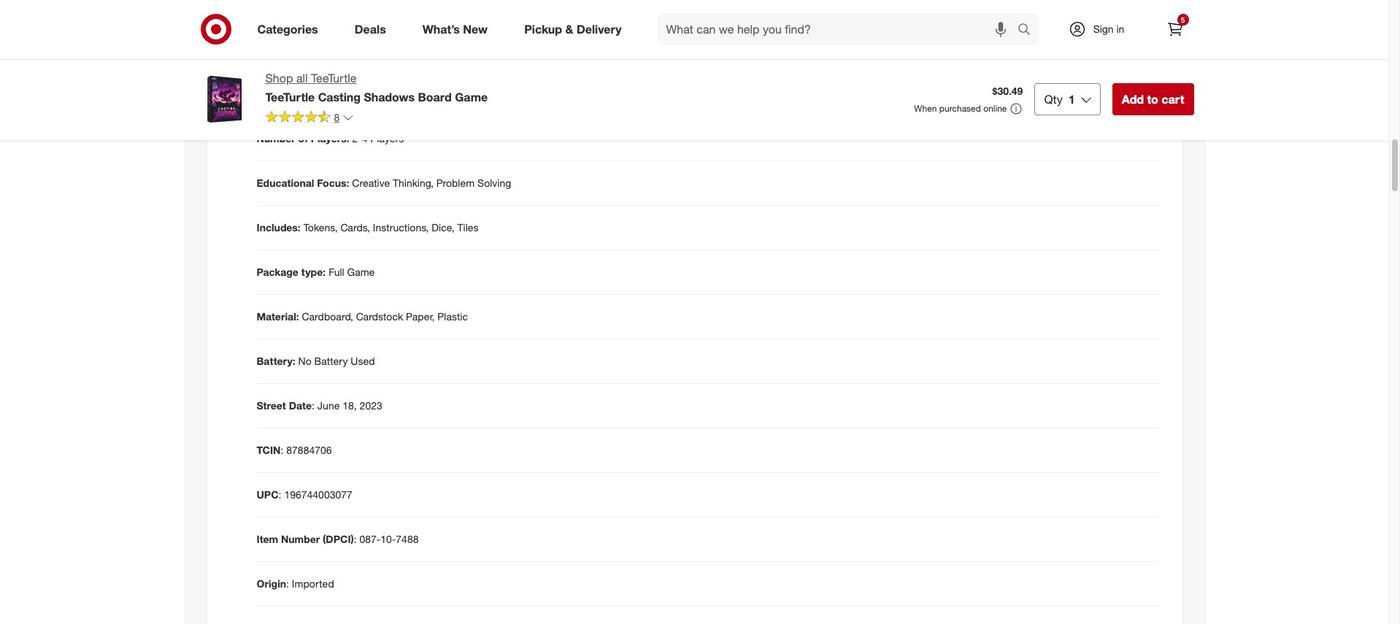 Task type: vqa. For each thing, say whether or not it's contained in the screenshot.
Includes
no



Task type: describe. For each thing, give the bounding box(es) containing it.
choking
[[288, 88, 329, 100]]

cart
[[1162, 92, 1185, 107]]

0 vertical spatial number
[[257, 132, 295, 145]]

sign
[[1093, 23, 1114, 35]]

battery:
[[257, 355, 295, 367]]

5
[[1181, 15, 1185, 24]]

thinking,
[[393, 177, 434, 189]]

pickup & delivery
[[524, 22, 622, 36]]

choking_hazard_small_parts
[[420, 88, 552, 100]]

hazard
[[331, 88, 366, 100]]

used
[[351, 355, 375, 367]]

players
[[370, 132, 404, 145]]

all
[[296, 71, 308, 85]]

tcin : 87884706
[[257, 444, 332, 457]]

paper,
[[406, 311, 435, 323]]

shadows
[[364, 90, 415, 104]]

number of players: 2-4 players
[[257, 132, 404, 145]]

18,
[[343, 400, 357, 412]]

$30.49
[[993, 85, 1023, 97]]

full
[[329, 266, 344, 278]]

street
[[257, 400, 286, 412]]

what's
[[423, 22, 460, 36]]

cardboard,
[[302, 311, 353, 323]]

image of teeturtle casting shadows board game image
[[195, 70, 254, 129]]

pickup & delivery link
[[512, 13, 640, 45]]

focus:
[[317, 177, 349, 189]]

when
[[914, 103, 937, 114]]

board
[[418, 90, 452, 104]]

shop
[[265, 71, 293, 85]]

of
[[298, 132, 308, 145]]

item number (dpci) : 087-10-7488
[[257, 533, 419, 546]]

what's new
[[423, 22, 488, 36]]

: left '087-'
[[354, 533, 357, 546]]

qty 1
[[1044, 92, 1075, 107]]

sign in
[[1093, 23, 1125, 35]]

casting
[[318, 90, 361, 104]]

: for 87884706
[[281, 444, 284, 457]]

deals link
[[342, 13, 404, 45]]

online
[[984, 103, 1007, 114]]

2-
[[352, 132, 362, 145]]

includes: tokens, cards, instructions, dice, tiles
[[257, 221, 479, 234]]

add to cart button
[[1112, 83, 1194, 115]]

1 vertical spatial teeturtle
[[265, 90, 315, 104]]

problem
[[436, 177, 475, 189]]

origin
[[257, 578, 286, 590]]

date
[[289, 400, 312, 412]]

when purchased online
[[914, 103, 1007, 114]]

creative
[[352, 177, 390, 189]]

dice,
[[432, 221, 455, 234]]

material: cardboard, cardstock paper, plastic
[[257, 311, 468, 323]]

battery: no battery used
[[257, 355, 375, 367]]

delivery
[[577, 22, 622, 36]]

educational
[[257, 177, 314, 189]]

2023
[[360, 400, 382, 412]]

sign in link
[[1056, 13, 1147, 45]]

players:
[[311, 132, 349, 145]]

street date : june 18, 2023
[[257, 400, 382, 412]]



Task type: locate. For each thing, give the bounding box(es) containing it.
What can we help you find? suggestions appear below search field
[[658, 13, 1021, 45]]

instructions,
[[373, 221, 429, 234]]

qty
[[1044, 92, 1063, 107]]

includes:
[[257, 221, 301, 234]]

1 vertical spatial number
[[281, 533, 320, 546]]

tokens,
[[303, 221, 338, 234]]

0 horizontal spatial game
[[347, 266, 375, 278]]

june
[[317, 400, 340, 412]]

educational focus: creative thinking, problem solving
[[257, 177, 511, 189]]

number left of
[[257, 132, 295, 145]]

categories link
[[245, 13, 336, 45]]

: left june
[[312, 400, 315, 412]]

search
[[1011, 23, 1046, 38]]

1 vertical spatial game
[[347, 266, 375, 278]]

game right full
[[347, 266, 375, 278]]

tcin
[[257, 444, 281, 457]]

087-
[[360, 533, 381, 546]]

number
[[257, 132, 295, 145], [281, 533, 320, 546]]

1 horizontal spatial game
[[455, 90, 488, 104]]

package type: full game
[[257, 266, 375, 278]]

type:
[[301, 266, 326, 278]]

shop all teeturtle teeturtle casting shadows board game
[[265, 71, 488, 104]]

7488
[[396, 533, 419, 546]]

solving
[[478, 177, 511, 189]]

to
[[1147, 92, 1159, 107]]

: left '87884706'
[[281, 444, 284, 457]]

battery
[[314, 355, 348, 367]]

4
[[362, 132, 368, 145]]

in
[[1117, 23, 1125, 35]]

package
[[257, 266, 299, 278]]

teeturtle up 'casting'
[[311, 71, 357, 85]]

what's new link
[[410, 13, 506, 45]]

number right item
[[281, 533, 320, 546]]

(dpci)
[[323, 533, 354, 546]]

1
[[1069, 92, 1075, 107]]

add
[[1122, 92, 1144, 107]]

: left 196744003077
[[279, 489, 281, 501]]

&
[[565, 22, 573, 36]]

warnings:
[[369, 88, 417, 100]]

8 link
[[265, 110, 354, 127]]

8
[[334, 111, 340, 123]]

material:
[[257, 311, 299, 323]]

deals
[[355, 22, 386, 36]]

196744003077
[[284, 489, 353, 501]]

87884706
[[286, 444, 332, 457]]

item
[[257, 533, 278, 546]]

10-
[[381, 533, 396, 546]]

cardstock
[[356, 311, 403, 323]]

teeturtle down shop
[[265, 90, 315, 104]]

:
[[312, 400, 315, 412], [281, 444, 284, 457], [279, 489, 281, 501], [354, 533, 357, 546], [286, 578, 289, 590]]

game right board
[[455, 90, 488, 104]]

tiles
[[457, 221, 479, 234]]

: for imported
[[286, 578, 289, 590]]

plastic
[[438, 311, 468, 323]]

search button
[[1011, 13, 1046, 48]]

new
[[463, 22, 488, 36]]

upc
[[257, 489, 279, 501]]

categories
[[257, 22, 318, 36]]

5 link
[[1159, 13, 1191, 45]]

0 vertical spatial teeturtle
[[311, 71, 357, 85]]

add to cart
[[1122, 92, 1185, 107]]

cpsc
[[257, 88, 285, 100]]

origin : imported
[[257, 578, 334, 590]]

: left 'imported'
[[286, 578, 289, 590]]

0 vertical spatial game
[[455, 90, 488, 104]]

upc : 196744003077
[[257, 489, 353, 501]]

pickup
[[524, 22, 562, 36]]

no
[[298, 355, 312, 367]]

purchased
[[940, 103, 981, 114]]

cpsc choking hazard warnings: choking_hazard_small_parts
[[257, 88, 552, 100]]

imported
[[292, 578, 334, 590]]

: for 196744003077
[[279, 489, 281, 501]]

game inside shop all teeturtle teeturtle casting shadows board game
[[455, 90, 488, 104]]

cards,
[[341, 221, 370, 234]]

game
[[455, 90, 488, 104], [347, 266, 375, 278]]



